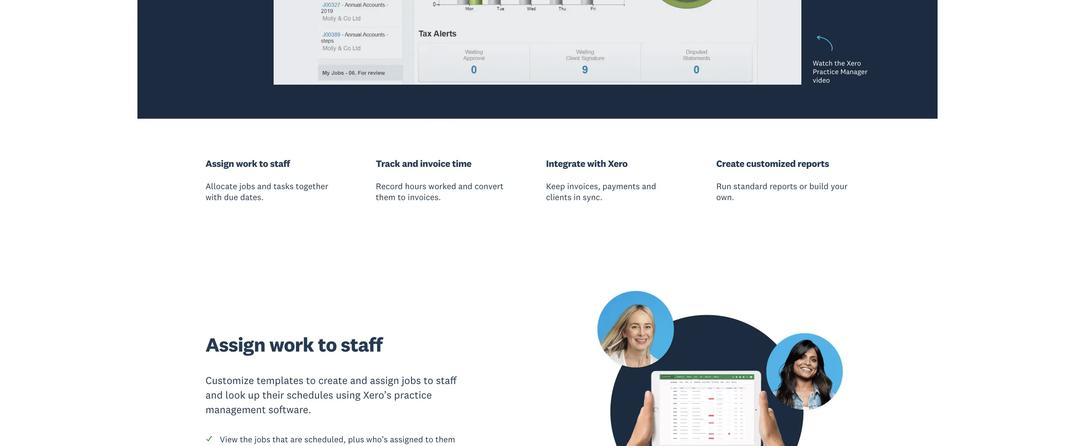 Task type: describe. For each thing, give the bounding box(es) containing it.
standard
[[734, 181, 768, 192]]

tasks
[[274, 181, 294, 192]]

or
[[800, 181, 808, 192]]

work for templates
[[270, 333, 314, 358]]

xero's
[[363, 389, 392, 402]]

allocate
[[206, 181, 237, 192]]

practice
[[813, 67, 839, 76]]

together
[[296, 181, 329, 192]]

staff inside customize templates to create and assign jobs to staff and look up their schedules using xero's practice management software.
[[436, 374, 457, 387]]

with inside allocate jobs and tasks together with due dates.
[[206, 192, 222, 203]]

worked
[[429, 181, 457, 192]]

run standard reports or build your own.
[[717, 181, 848, 203]]

dates.
[[240, 192, 264, 203]]

using
[[336, 389, 361, 402]]

schedules
[[287, 389, 334, 402]]

manager
[[841, 67, 868, 76]]

staff for create
[[341, 333, 383, 358]]

0 vertical spatial with
[[588, 158, 607, 170]]

invoices.
[[408, 192, 441, 203]]

to inside 'record hours worked and convert them to invoices.'
[[398, 192, 406, 203]]

customize
[[206, 374, 254, 387]]

convert
[[475, 181, 504, 192]]

to up practice
[[424, 374, 434, 387]]

run
[[717, 181, 732, 192]]

who's
[[367, 435, 388, 446]]

are
[[291, 435, 303, 446]]

assign for allocate
[[206, 158, 234, 170]]

video
[[813, 76, 831, 85]]

time
[[452, 158, 472, 170]]

hours
[[405, 181, 427, 192]]

look
[[226, 389, 246, 402]]

assign for customize
[[206, 333, 265, 358]]

management
[[206, 403, 266, 416]]

and left the look
[[206, 389, 223, 402]]

to up schedules
[[306, 374, 316, 387]]

integrate
[[546, 158, 586, 170]]

due
[[224, 192, 238, 203]]

that
[[273, 435, 288, 446]]

track
[[376, 158, 400, 170]]

the for view
[[240, 435, 253, 446]]

xero for the
[[847, 59, 862, 68]]

customized
[[747, 158, 796, 170]]

to right assigned
[[426, 435, 434, 446]]

customize templates to create and assign jobs to staff and look up their schedules using xero's practice management software.
[[206, 374, 457, 416]]

create
[[717, 158, 745, 170]]

build
[[810, 181, 829, 192]]

and inside 'record hours worked and convert them to invoices.'
[[459, 181, 473, 192]]

a tablet in landscape view shows the xero practice manager job management screen image
[[546, 277, 870, 447]]

1 vertical spatial them
[[436, 435, 456, 446]]

create customized reports
[[717, 158, 830, 170]]

record
[[376, 181, 403, 192]]

jobs inside customize templates to create and assign jobs to staff and look up their schedules using xero's practice management software.
[[402, 374, 421, 387]]

invoice
[[420, 158, 451, 170]]

reports for standard
[[770, 181, 798, 192]]

and up using
[[350, 374, 368, 387]]

keep invoices, payments and clients in sync.
[[546, 181, 657, 203]]

record hours worked and convert them to invoices.
[[376, 181, 504, 203]]

view
[[220, 435, 238, 446]]



Task type: vqa. For each thing, say whether or not it's contained in the screenshot.
the stock to the right
no



Task type: locate. For each thing, give the bounding box(es) containing it.
with up invoices,
[[588, 158, 607, 170]]

reports inside run standard reports or build your own.
[[770, 181, 798, 192]]

payments
[[603, 181, 640, 192]]

xero for with
[[608, 158, 628, 170]]

jobs inside allocate jobs and tasks together with due dates.
[[239, 181, 255, 192]]

1 horizontal spatial reports
[[798, 158, 830, 170]]

own.
[[717, 192, 735, 203]]

the
[[835, 59, 846, 68], [240, 435, 253, 446]]

and down time
[[459, 181, 473, 192]]

allocate jobs and tasks together with due dates.
[[206, 181, 329, 203]]

xero inside watch the xero practice manager video
[[847, 59, 862, 68]]

2 vertical spatial jobs
[[255, 435, 271, 446]]

1 vertical spatial assign
[[206, 333, 265, 358]]

scheduled,
[[305, 435, 346, 446]]

1 vertical spatial with
[[206, 192, 222, 203]]

and inside allocate jobs and tasks together with due dates.
[[257, 181, 272, 192]]

work for jobs
[[236, 158, 257, 170]]

integrate with xero
[[546, 158, 628, 170]]

2 horizontal spatial staff
[[436, 374, 457, 387]]

them down record
[[376, 192, 396, 203]]

0 horizontal spatial work
[[236, 158, 257, 170]]

assigned
[[390, 435, 424, 446]]

to up create
[[318, 333, 337, 358]]

1 vertical spatial the
[[240, 435, 253, 446]]

them
[[376, 192, 396, 203], [436, 435, 456, 446]]

xero
[[847, 59, 862, 68], [608, 158, 628, 170]]

in
[[574, 192, 581, 203]]

invoices,
[[568, 181, 601, 192]]

watch
[[813, 59, 833, 68]]

and
[[402, 158, 418, 170], [257, 181, 272, 192], [459, 181, 473, 192], [642, 181, 657, 192], [350, 374, 368, 387], [206, 389, 223, 402]]

0 vertical spatial assign work to staff
[[206, 158, 290, 170]]

and right track
[[402, 158, 418, 170]]

jobs up dates.
[[239, 181, 255, 192]]

with down allocate
[[206, 192, 222, 203]]

0 vertical spatial them
[[376, 192, 396, 203]]

1 horizontal spatial xero
[[847, 59, 862, 68]]

1 vertical spatial work
[[270, 333, 314, 358]]

clients
[[546, 192, 572, 203]]

assign work to staff for jobs
[[206, 158, 290, 170]]

work up allocate
[[236, 158, 257, 170]]

0 vertical spatial jobs
[[239, 181, 255, 192]]

work up the templates
[[270, 333, 314, 358]]

up
[[248, 389, 260, 402]]

plus
[[348, 435, 364, 446]]

0 vertical spatial staff
[[270, 158, 290, 170]]

the inside watch the xero practice manager video
[[835, 59, 846, 68]]

sync.
[[583, 192, 603, 203]]

0 vertical spatial assign
[[206, 158, 234, 170]]

assign work to staff up dates.
[[206, 158, 290, 170]]

reports for customized
[[798, 158, 830, 170]]

to up allocate jobs and tasks together with due dates.
[[259, 158, 268, 170]]

track and invoice time
[[376, 158, 472, 170]]

reports left or
[[770, 181, 798, 192]]

watch the xero practice manager video
[[813, 59, 868, 85]]

1 horizontal spatial with
[[588, 158, 607, 170]]

staff for tasks
[[270, 158, 290, 170]]

staff
[[270, 158, 290, 170], [341, 333, 383, 358], [436, 374, 457, 387]]

jobs left that
[[255, 435, 271, 446]]

0 horizontal spatial with
[[206, 192, 222, 203]]

jobs
[[239, 181, 255, 192], [402, 374, 421, 387], [255, 435, 271, 446]]

0 vertical spatial xero
[[847, 59, 862, 68]]

and right payments
[[642, 181, 657, 192]]

0 vertical spatial work
[[236, 158, 257, 170]]

assign up allocate
[[206, 158, 234, 170]]

1 vertical spatial reports
[[770, 181, 798, 192]]

the right view
[[240, 435, 253, 446]]

practice
[[394, 389, 432, 402]]

the right watch
[[835, 59, 846, 68]]

0 horizontal spatial reports
[[770, 181, 798, 192]]

reports up build
[[798, 158, 830, 170]]

software.
[[269, 403, 312, 416]]

2 assign from the top
[[206, 333, 265, 358]]

jobs up practice
[[402, 374, 421, 387]]

view the jobs that are scheduled, plus who's assigned to them
[[220, 435, 456, 446]]

their
[[263, 389, 284, 402]]

2 vertical spatial staff
[[436, 374, 457, 387]]

0 horizontal spatial the
[[240, 435, 253, 446]]

your
[[831, 181, 848, 192]]

assign work to staff
[[206, 158, 290, 170], [206, 333, 383, 358]]

0 vertical spatial the
[[835, 59, 846, 68]]

included image
[[206, 436, 213, 443]]

to down record
[[398, 192, 406, 203]]

xero up payments
[[608, 158, 628, 170]]

and inside keep invoices, payments and clients in sync.
[[642, 181, 657, 192]]

0 vertical spatial reports
[[798, 158, 830, 170]]

assign work to staff up the templates
[[206, 333, 383, 358]]

reports
[[798, 158, 830, 170], [770, 181, 798, 192]]

1 horizontal spatial staff
[[341, 333, 383, 358]]

assign work to staff for templates
[[206, 333, 383, 358]]

them inside 'record hours worked and convert them to invoices.'
[[376, 192, 396, 203]]

0 horizontal spatial xero
[[608, 158, 628, 170]]

to
[[259, 158, 268, 170], [398, 192, 406, 203], [318, 333, 337, 358], [306, 374, 316, 387], [424, 374, 434, 387], [426, 435, 434, 446]]

xero right practice
[[847, 59, 862, 68]]

assign
[[370, 374, 399, 387]]

0 horizontal spatial staff
[[270, 158, 290, 170]]

create
[[319, 374, 348, 387]]

with
[[588, 158, 607, 170], [206, 192, 222, 203]]

templates
[[257, 374, 304, 387]]

them right assigned
[[436, 435, 456, 446]]

1 vertical spatial jobs
[[402, 374, 421, 387]]

the for watch
[[835, 59, 846, 68]]

1 horizontal spatial the
[[835, 59, 846, 68]]

1 horizontal spatial work
[[270, 333, 314, 358]]

0 horizontal spatial them
[[376, 192, 396, 203]]

1 vertical spatial xero
[[608, 158, 628, 170]]

assign
[[206, 158, 234, 170], [206, 333, 265, 358]]

work
[[236, 158, 257, 170], [270, 333, 314, 358]]

1 horizontal spatial them
[[436, 435, 456, 446]]

1 vertical spatial staff
[[341, 333, 383, 358]]

1 assign work to staff from the top
[[206, 158, 290, 170]]

assign up customize
[[206, 333, 265, 358]]

1 vertical spatial assign work to staff
[[206, 333, 383, 358]]

and up dates.
[[257, 181, 272, 192]]

2 assign work to staff from the top
[[206, 333, 383, 358]]

keep
[[546, 181, 566, 192]]

1 assign from the top
[[206, 158, 234, 170]]



